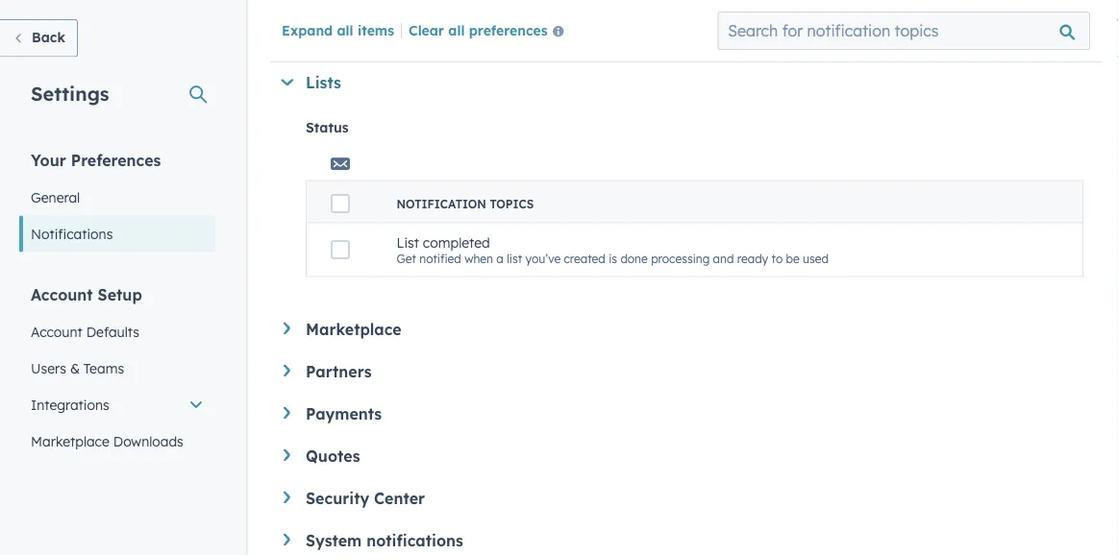 Task type: describe. For each thing, give the bounding box(es) containing it.
account defaults
[[31, 324, 139, 340]]

&
[[70, 360, 80, 377]]

caret image for lists
[[281, 79, 293, 86]]

clear
[[409, 21, 444, 38]]

caret image for quotes
[[284, 450, 290, 462]]

marketplace for marketplace downloads
[[31, 433, 109, 450]]

notification topics
[[397, 197, 534, 211]]

your
[[31, 150, 66, 170]]

account setup
[[31, 285, 142, 304]]

lists
[[306, 73, 341, 92]]

caret image for system notifications
[[284, 534, 290, 547]]

and
[[713, 251, 734, 266]]

notifications
[[31, 225, 113, 242]]

items
[[358, 21, 394, 38]]

quotes
[[306, 447, 360, 466]]

general link
[[19, 179, 215, 216]]

system
[[306, 531, 362, 551]]

caret image for partners
[[284, 365, 290, 377]]

notification
[[397, 197, 486, 211]]

marketplace for marketplace
[[306, 320, 402, 339]]

get
[[397, 251, 416, 266]]

status
[[306, 119, 349, 136]]

marketplace button
[[284, 320, 1084, 339]]

back
[[32, 29, 65, 46]]

list
[[507, 251, 522, 266]]

general
[[31, 189, 80, 206]]

center
[[374, 489, 425, 508]]

settings
[[31, 81, 109, 105]]

a
[[497, 251, 504, 266]]

payments
[[306, 404, 382, 424]]

caret image for security center
[[284, 492, 290, 504]]

clear all preferences
[[409, 21, 548, 38]]

be
[[786, 251, 800, 266]]

your preferences
[[31, 150, 161, 170]]

all for expand
[[337, 21, 354, 38]]

security center
[[306, 489, 425, 508]]

all for clear
[[448, 21, 465, 38]]

payments button
[[284, 404, 1084, 424]]

marketplace downloads
[[31, 433, 183, 450]]

users
[[31, 360, 66, 377]]

defaults
[[86, 324, 139, 340]]

account setup element
[[19, 284, 215, 556]]

preferences
[[71, 150, 161, 170]]

security center button
[[284, 489, 1084, 508]]

system notifications
[[306, 531, 463, 551]]

notifications
[[367, 531, 463, 551]]

system notifications button
[[284, 531, 1084, 551]]



Task type: locate. For each thing, give the bounding box(es) containing it.
partners
[[306, 362, 372, 381]]

0 horizontal spatial all
[[337, 21, 354, 38]]

caret image for payments
[[284, 407, 290, 420]]

caret image inside payments dropdown button
[[284, 407, 290, 420]]

0 vertical spatial marketplace
[[306, 320, 402, 339]]

completed
[[423, 234, 490, 251]]

caret image
[[284, 323, 290, 335], [284, 365, 290, 377]]

account
[[31, 285, 93, 304], [31, 324, 82, 340]]

caret image left security
[[284, 492, 290, 504]]

Search for notification topics search field
[[718, 12, 1090, 50]]

created
[[564, 251, 606, 266]]

caret image inside partners dropdown button
[[284, 365, 290, 377]]

list
[[397, 234, 419, 251]]

you've
[[526, 251, 561, 266]]

back link
[[0, 19, 78, 57]]

list completed get notified when a list you've created is done processing and ready to be used
[[397, 234, 829, 266]]

expand all items button
[[282, 21, 394, 38]]

all inside clear all preferences button
[[448, 21, 465, 38]]

when
[[465, 251, 493, 266]]

marketplace
[[306, 320, 402, 339], [31, 433, 109, 450]]

integrations
[[31, 397, 109, 413]]

quotes button
[[284, 447, 1084, 466]]

marketplace up partners at the bottom left
[[306, 320, 402, 339]]

marketplace down integrations
[[31, 433, 109, 450]]

account defaults link
[[19, 314, 215, 351]]

2 caret image from the top
[[284, 365, 290, 377]]

teams
[[84, 360, 124, 377]]

caret image left system
[[284, 534, 290, 547]]

notified
[[419, 251, 461, 266]]

users & teams link
[[19, 351, 215, 387]]

account for account setup
[[31, 285, 93, 304]]

caret image inside security center dropdown button
[[284, 492, 290, 504]]

clear all preferences button
[[409, 20, 572, 43]]

notifications link
[[19, 216, 215, 252]]

marketplace downloads link
[[19, 424, 215, 460]]

1 all from the left
[[337, 21, 354, 38]]

your preferences element
[[19, 150, 215, 252]]

all left items
[[337, 21, 354, 38]]

partners button
[[284, 362, 1084, 381]]

is
[[609, 251, 617, 266]]

1 horizontal spatial all
[[448, 21, 465, 38]]

processing
[[651, 251, 710, 266]]

preferences
[[469, 21, 548, 38]]

integrations button
[[19, 387, 215, 424]]

1 vertical spatial caret image
[[284, 365, 290, 377]]

caret image left payments
[[284, 407, 290, 420]]

1 horizontal spatial marketplace
[[306, 320, 402, 339]]

caret image for marketplace
[[284, 323, 290, 335]]

account up users
[[31, 324, 82, 340]]

topics
[[490, 197, 534, 211]]

used
[[803, 251, 829, 266]]

expand
[[282, 21, 333, 38]]

all right clear
[[448, 21, 465, 38]]

caret image
[[281, 79, 293, 86], [284, 407, 290, 420], [284, 450, 290, 462], [284, 492, 290, 504], [284, 534, 290, 547]]

lists button
[[281, 73, 1084, 92]]

2 all from the left
[[448, 21, 465, 38]]

1 account from the top
[[31, 285, 93, 304]]

account up account defaults
[[31, 285, 93, 304]]

2 account from the top
[[31, 324, 82, 340]]

1 vertical spatial account
[[31, 324, 82, 340]]

security
[[306, 489, 369, 508]]

users & teams
[[31, 360, 124, 377]]

marketplace inside the "account setup" element
[[31, 433, 109, 450]]

to
[[772, 251, 783, 266]]

ready
[[737, 251, 768, 266]]

caret image inside system notifications dropdown button
[[284, 534, 290, 547]]

caret image inside marketplace dropdown button
[[284, 323, 290, 335]]

caret image left lists
[[281, 79, 293, 86]]

caret image inside 'quotes' dropdown button
[[284, 450, 290, 462]]

1 vertical spatial marketplace
[[31, 433, 109, 450]]

0 horizontal spatial marketplace
[[31, 433, 109, 450]]

0 vertical spatial caret image
[[284, 323, 290, 335]]

1 caret image from the top
[[284, 323, 290, 335]]

setup
[[98, 285, 142, 304]]

all
[[337, 21, 354, 38], [448, 21, 465, 38]]

caret image inside lists dropdown button
[[281, 79, 293, 86]]

account for account defaults
[[31, 324, 82, 340]]

expand all items
[[282, 21, 394, 38]]

caret image left quotes
[[284, 450, 290, 462]]

0 vertical spatial account
[[31, 285, 93, 304]]

downloads
[[113, 433, 183, 450]]

done
[[621, 251, 648, 266]]



Task type: vqa. For each thing, say whether or not it's contained in the screenshot.
banner
no



